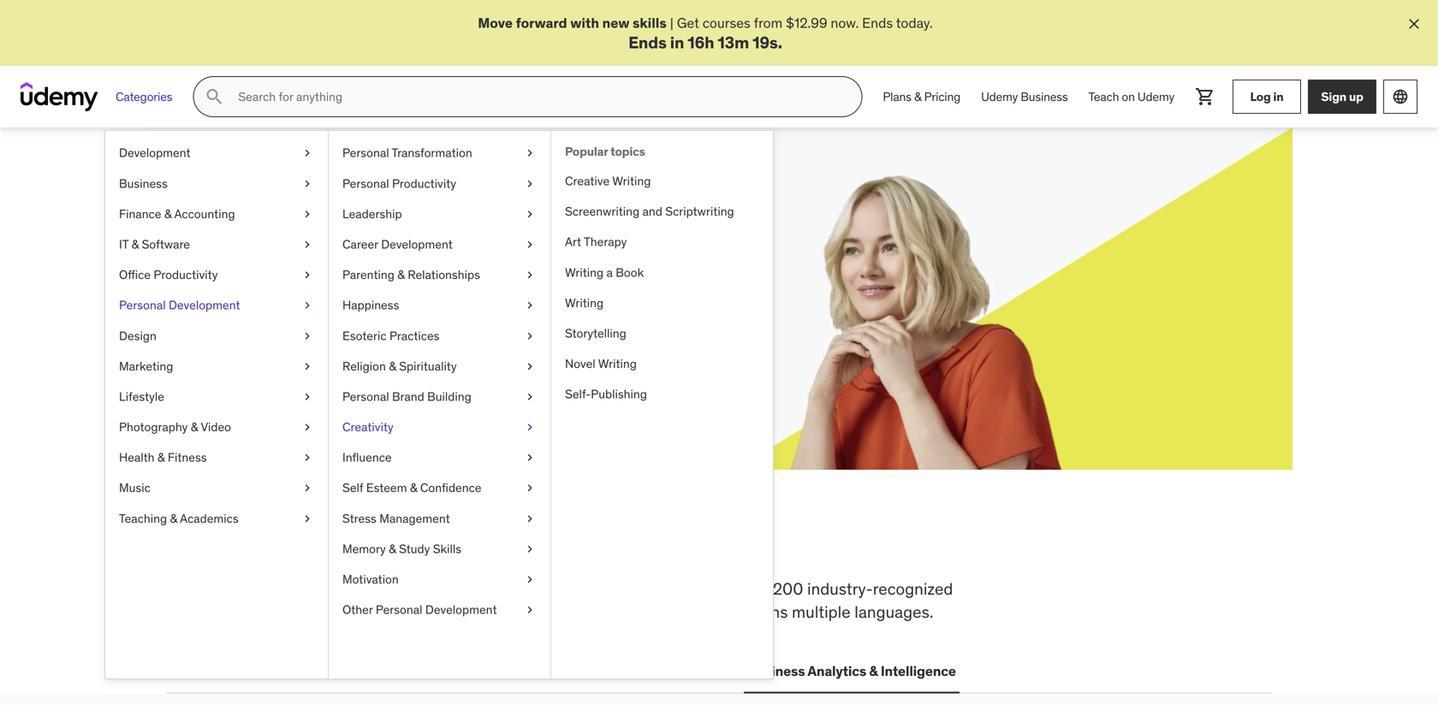 Task type: describe. For each thing, give the bounding box(es) containing it.
well-
[[422, 602, 458, 622]]

& right "esteem"
[[410, 480, 417, 496]]

photography & video
[[119, 419, 231, 435]]

business analytics & intelligence button
[[744, 651, 959, 692]]

1 vertical spatial a
[[607, 265, 613, 280]]

self-
[[565, 387, 591, 402]]

personal for personal development
[[119, 298, 166, 313]]

critical
[[235, 579, 284, 599]]

& for photography & video
[[191, 419, 198, 435]]

spirituality
[[399, 359, 457, 374]]

& for health & fitness
[[157, 450, 165, 465]]

career
[[342, 237, 378, 252]]

business for business
[[119, 176, 168, 191]]

music link
[[105, 473, 328, 504]]

design
[[119, 328, 157, 343]]

influence link
[[329, 443, 550, 473]]

screenwriting and scriptwriting link
[[551, 197, 773, 227]]

finance & accounting link
[[105, 199, 328, 229]]

for for your
[[449, 245, 465, 262]]

it certifications button
[[304, 651, 412, 692]]

esteem
[[366, 480, 407, 496]]

xsmall image for personal transformation
[[523, 145, 537, 162]]

xsmall image for happiness
[[523, 297, 537, 314]]

religion & spirituality
[[342, 359, 457, 374]]

lifestyle
[[119, 389, 164, 404]]

get
[[677, 14, 699, 32]]

xsmall image for development
[[300, 145, 314, 162]]

& for it & software
[[131, 237, 139, 252]]

other
[[342, 602, 373, 618]]

development inside other personal development link
[[425, 602, 497, 618]]

udemy image
[[21, 82, 98, 111]]

web development
[[169, 662, 287, 680]]

marketing link
[[105, 351, 328, 382]]

now.
[[831, 14, 859, 32]]

popular
[[565, 144, 608, 159]]

business for business analytics & intelligence
[[747, 662, 805, 680]]

$12.99.
[[228, 264, 272, 281]]

in inside move forward with new skills | get courses from $12.99 now. ends today. ends in 16h 13m 19s .
[[670, 32, 684, 53]]

& inside 'button'
[[869, 662, 878, 680]]

spans
[[745, 602, 788, 622]]

new
[[602, 14, 630, 32]]

skills inside covering critical workplace skills to technical topics, including prep content for over 200 industry-recognized certifications, our catalog supports well-rounded professional development and spans multiple languages.
[[366, 579, 403, 599]]

writing down art
[[565, 265, 604, 280]]

health
[[119, 450, 155, 465]]

pricing
[[924, 89, 961, 104]]

xsmall image for religion & spirituality
[[523, 358, 537, 375]]

screenwriting
[[565, 204, 640, 219]]

leadership for leadership button
[[429, 662, 500, 680]]

confidence
[[420, 480, 482, 496]]

0 horizontal spatial ends
[[628, 32, 667, 53]]

finance
[[119, 206, 161, 222]]

data science
[[521, 662, 604, 680]]

xsmall image for marketing
[[300, 358, 314, 375]]

development for personal development
[[169, 298, 240, 313]]

& for plans & pricing
[[914, 89, 921, 104]]

on
[[1122, 89, 1135, 104]]

& for teaching & academics
[[170, 511, 177, 526]]

$12.99
[[786, 14, 827, 32]]

xsmall image for business
[[300, 175, 314, 192]]

topics,
[[494, 579, 543, 599]]

storytelling link
[[551, 318, 773, 349]]

professional
[[522, 602, 611, 622]]

2 as from the left
[[516, 245, 530, 262]]

it for it & software
[[119, 237, 129, 252]]

0 horizontal spatial your
[[277, 245, 303, 262]]

building
[[427, 389, 471, 404]]

self esteem & confidence
[[342, 480, 482, 496]]

choose a language image
[[1392, 88, 1409, 105]]

popular topics
[[565, 144, 645, 159]]

web
[[169, 662, 199, 680]]

personal for personal transformation
[[342, 145, 389, 161]]

with inside move forward with new skills | get courses from $12.99 now. ends today. ends in 16h 13m 19s .
[[570, 14, 599, 32]]

photography & video link
[[105, 412, 328, 443]]

self-publishing link
[[551, 379, 773, 410]]

book
[[616, 265, 644, 280]]

courses
[[703, 14, 751, 32]]

plans
[[883, 89, 912, 104]]

all
[[166, 522, 216, 567]]

it & software link
[[105, 229, 328, 260]]

business link
[[105, 168, 328, 199]]

supports
[[354, 602, 418, 622]]

writing a book link
[[551, 257, 773, 288]]

xsmall image for music
[[300, 480, 314, 497]]

parenting & relationships link
[[329, 260, 550, 290]]

move
[[478, 14, 513, 32]]

xsmall image for motivation
[[523, 571, 537, 588]]

data science button
[[517, 651, 608, 692]]

writing down topics
[[612, 173, 651, 189]]

stress
[[342, 511, 377, 526]]

influence
[[342, 450, 392, 465]]

writing inside "link"
[[565, 295, 604, 311]]

languages.
[[855, 602, 933, 622]]

course
[[404, 245, 445, 262]]

lifestyle link
[[105, 382, 328, 412]]

1 udemy from the left
[[981, 89, 1018, 104]]

& for finance & accounting
[[164, 206, 172, 222]]

personal for personal productivity
[[342, 176, 389, 191]]

it & software
[[119, 237, 190, 252]]

brand
[[392, 389, 424, 404]]

parenting
[[342, 267, 395, 283]]

career development link
[[329, 229, 550, 260]]

our
[[269, 602, 292, 622]]

personal down to
[[376, 602, 422, 618]]

multiple
[[792, 602, 851, 622]]

udemy business link
[[971, 76, 1078, 117]]

xsmall image for influence
[[523, 450, 537, 466]]

categories button
[[105, 76, 183, 117]]

including
[[547, 579, 613, 599]]

in inside log in link
[[1273, 89, 1284, 104]]

xsmall image for office productivity
[[300, 267, 314, 283]]

200
[[773, 579, 803, 599]]

skills inside skills for your future expand your potential with a course for as little as $12.99. sale ends today.
[[228, 202, 305, 238]]

to
[[406, 579, 421, 599]]

topics
[[610, 144, 645, 159]]

covering critical workplace skills to technical topics, including prep content for over 200 industry-recognized certifications, our catalog supports well-rounded professional development and spans multiple languages.
[[166, 579, 953, 622]]

development for web development
[[201, 662, 287, 680]]

1 horizontal spatial your
[[355, 202, 417, 238]]

other personal development link
[[329, 595, 550, 626]]

0 vertical spatial for
[[310, 202, 350, 238]]

1 vertical spatial skills
[[284, 522, 376, 567]]

development
[[615, 602, 710, 622]]

development for career development
[[381, 237, 453, 252]]

xsmall image for creativity
[[523, 419, 537, 436]]

art
[[565, 234, 581, 250]]

personal productivity
[[342, 176, 456, 191]]

today. inside move forward with new skills | get courses from $12.99 now. ends today. ends in 16h 13m 19s .
[[896, 14, 933, 32]]



Task type: vqa. For each thing, say whether or not it's contained in the screenshot.
the right learning.
no



Task type: locate. For each thing, give the bounding box(es) containing it.
personal down religion
[[342, 389, 389, 404]]

therapy
[[584, 234, 627, 250]]

up
[[1349, 89, 1363, 104]]

over
[[738, 579, 769, 599]]

productivity up 'personal development'
[[154, 267, 218, 283]]

analytics
[[808, 662, 866, 680]]

development inside career development link
[[381, 237, 453, 252]]

0 horizontal spatial with
[[364, 245, 390, 262]]

xsmall image for photography & video
[[300, 419, 314, 436]]

xsmall image for memory & study skills
[[523, 541, 537, 558]]

& down career development
[[397, 267, 405, 283]]

business up finance
[[119, 176, 168, 191]]

1 horizontal spatial and
[[714, 602, 741, 622]]

business inside 'button'
[[747, 662, 805, 680]]

1 horizontal spatial as
[[516, 245, 530, 262]]

for up relationships
[[449, 245, 465, 262]]

log
[[1250, 89, 1271, 104]]

submit search image
[[204, 87, 225, 107]]

xsmall image inside self esteem & confidence link
[[523, 480, 537, 497]]

skills
[[228, 202, 305, 238], [433, 541, 461, 557]]

personal for personal brand building
[[342, 389, 389, 404]]

you
[[382, 522, 444, 567]]

xsmall image inside the "religion & spirituality" link
[[523, 358, 537, 375]]

religion
[[342, 359, 386, 374]]

leadership
[[342, 206, 402, 222], [429, 662, 500, 680]]

design link
[[105, 321, 328, 351]]

business down spans
[[747, 662, 805, 680]]

xsmall image for self esteem & confidence
[[523, 480, 537, 497]]

1 horizontal spatial productivity
[[392, 176, 456, 191]]

it for it certifications
[[307, 662, 319, 680]]

2 horizontal spatial for
[[714, 579, 734, 599]]

xsmall image for design
[[300, 328, 314, 344]]

1 horizontal spatial leadership
[[429, 662, 500, 680]]

xsmall image inside personal development "link"
[[300, 297, 314, 314]]

motivation
[[342, 572, 399, 587]]

xsmall image for personal productivity
[[523, 175, 537, 192]]

ends
[[305, 264, 335, 281]]

photography
[[119, 419, 188, 435]]

it left the 'certifications'
[[307, 662, 319, 680]]

1 horizontal spatial with
[[570, 14, 599, 32]]

office
[[119, 267, 151, 283]]

future
[[422, 202, 505, 238]]

with inside skills for your future expand your potential with a course for as little as $12.99. sale ends today.
[[364, 245, 390, 262]]

a up the parenting & relationships
[[393, 245, 401, 262]]

today. right the "now."
[[896, 14, 933, 32]]

2 vertical spatial for
[[714, 579, 734, 599]]

for for workplace
[[714, 579, 734, 599]]

writing a book
[[565, 265, 644, 280]]

plans & pricing link
[[873, 76, 971, 117]]

personal productivity link
[[329, 168, 550, 199]]

development down office productivity link
[[169, 298, 240, 313]]

1 horizontal spatial in
[[670, 32, 684, 53]]

and inside creativity element
[[642, 204, 662, 219]]

& for parenting & relationships
[[397, 267, 405, 283]]

.
[[778, 32, 782, 53]]

xsmall image inside motivation link
[[523, 571, 537, 588]]

xsmall image for esoteric practices
[[523, 328, 537, 344]]

and down creative writing link
[[642, 204, 662, 219]]

0 vertical spatial skills
[[228, 202, 305, 238]]

xsmall image inside business link
[[300, 175, 314, 192]]

& right religion
[[389, 359, 396, 374]]

xsmall image for personal development
[[300, 297, 314, 314]]

finance & accounting
[[119, 206, 235, 222]]

productivity for personal productivity
[[392, 176, 456, 191]]

a left the book
[[607, 265, 613, 280]]

xsmall image inside parenting & relationships link
[[523, 267, 537, 283]]

xsmall image for leadership
[[523, 206, 537, 223]]

skills up expand in the left top of the page
[[228, 202, 305, 238]]

teaching
[[119, 511, 167, 526]]

0 vertical spatial business
[[1021, 89, 1068, 104]]

0 horizontal spatial in
[[539, 522, 572, 567]]

productivity for office productivity
[[154, 267, 218, 283]]

today. inside skills for your future expand your potential with a course for as little as $12.99. sale ends today.
[[338, 264, 375, 281]]

in up including
[[539, 522, 572, 567]]

it
[[119, 237, 129, 252], [307, 662, 319, 680]]

science
[[554, 662, 604, 680]]

udemy right the pricing
[[981, 89, 1018, 104]]

shopping cart with 0 items image
[[1195, 87, 1216, 107]]

xsmall image for finance & accounting
[[300, 206, 314, 223]]

xsmall image inside the finance & accounting link
[[300, 206, 314, 223]]

xsmall image inside "esoteric practices" link
[[523, 328, 537, 344]]

covering
[[166, 579, 231, 599]]

0 vertical spatial it
[[119, 237, 129, 252]]

0 horizontal spatial productivity
[[154, 267, 218, 283]]

& right teaching
[[170, 511, 177, 526]]

log in
[[1250, 89, 1284, 104]]

leadership inside button
[[429, 662, 500, 680]]

0 horizontal spatial for
[[310, 202, 350, 238]]

potential
[[307, 245, 361, 262]]

1 vertical spatial with
[[364, 245, 390, 262]]

development right web
[[201, 662, 287, 680]]

xsmall image inside development link
[[300, 145, 314, 162]]

your up sale
[[277, 245, 303, 262]]

0 horizontal spatial and
[[642, 204, 662, 219]]

and
[[642, 204, 662, 219], [714, 602, 741, 622]]

xsmall image for it & software
[[300, 236, 314, 253]]

1 vertical spatial today.
[[338, 264, 375, 281]]

1 vertical spatial leadership
[[429, 662, 500, 680]]

xsmall image inside other personal development link
[[523, 602, 537, 619]]

xsmall image inside personal brand building link
[[523, 389, 537, 405]]

0 horizontal spatial business
[[119, 176, 168, 191]]

storytelling
[[565, 326, 626, 341]]

xsmall image inside health & fitness link
[[300, 450, 314, 466]]

xsmall image inside office productivity link
[[300, 267, 314, 283]]

certifications
[[322, 662, 409, 680]]

& right "health" on the left
[[157, 450, 165, 465]]

xsmall image inside marketing link
[[300, 358, 314, 375]]

xsmall image inside photography & video link
[[300, 419, 314, 436]]

xsmall image inside it & software link
[[300, 236, 314, 253]]

1 horizontal spatial business
[[747, 662, 805, 680]]

ends right the "now."
[[862, 14, 893, 32]]

skills up supports
[[366, 579, 403, 599]]

ends down "new"
[[628, 32, 667, 53]]

development inside development link
[[119, 145, 191, 161]]

leadership link
[[329, 199, 550, 229]]

for up potential
[[310, 202, 350, 238]]

&
[[914, 89, 921, 104], [164, 206, 172, 222], [131, 237, 139, 252], [397, 267, 405, 283], [389, 359, 396, 374], [191, 419, 198, 435], [157, 450, 165, 465], [410, 480, 417, 496], [170, 511, 177, 526], [389, 541, 396, 557], [869, 662, 878, 680]]

1 horizontal spatial it
[[307, 662, 319, 680]]

0 vertical spatial skills
[[633, 14, 667, 32]]

xsmall image inside career development link
[[523, 236, 537, 253]]

& right analytics
[[869, 662, 878, 680]]

0 vertical spatial in
[[670, 32, 684, 53]]

practices
[[389, 328, 440, 343]]

2 horizontal spatial in
[[1273, 89, 1284, 104]]

writing up storytelling
[[565, 295, 604, 311]]

leadership down rounded
[[429, 662, 500, 680]]

& left video at the bottom of page
[[191, 419, 198, 435]]

1 horizontal spatial for
[[449, 245, 465, 262]]

rounded
[[458, 602, 518, 622]]

memory & study skills
[[342, 541, 461, 557]]

0 horizontal spatial as
[[469, 245, 482, 262]]

0 vertical spatial with
[[570, 14, 599, 32]]

stress management
[[342, 511, 450, 526]]

in down |
[[670, 32, 684, 53]]

esoteric practices link
[[329, 321, 550, 351]]

1 horizontal spatial udemy
[[1138, 89, 1175, 104]]

forward
[[516, 14, 567, 32]]

& right plans
[[914, 89, 921, 104]]

xsmall image for other personal development
[[523, 602, 537, 619]]

& for religion & spirituality
[[389, 359, 396, 374]]

it inside button
[[307, 662, 319, 680]]

xsmall image inside the personal transformation link
[[523, 145, 537, 162]]

skills left |
[[633, 14, 667, 32]]

xsmall image inside memory & study skills link
[[523, 541, 537, 558]]

2 udemy from the left
[[1138, 89, 1175, 104]]

health & fitness
[[119, 450, 207, 465]]

2 horizontal spatial business
[[1021, 89, 1068, 104]]

xsmall image
[[300, 145, 314, 162], [523, 145, 537, 162], [300, 175, 314, 192], [300, 236, 314, 253], [300, 267, 314, 283], [300, 297, 314, 314], [523, 297, 537, 314], [300, 328, 314, 344], [523, 328, 537, 344], [523, 389, 537, 405], [300, 419, 314, 436], [523, 450, 537, 466], [523, 480, 537, 497], [523, 571, 537, 588]]

development down the technical
[[425, 602, 497, 618]]

0 vertical spatial leadership
[[342, 206, 402, 222]]

1 vertical spatial for
[[449, 245, 465, 262]]

personal development link
[[105, 290, 328, 321]]

personal up design
[[119, 298, 166, 313]]

a inside skills for your future expand your potential with a course for as little as $12.99. sale ends today.
[[393, 245, 401, 262]]

development inside personal development "link"
[[169, 298, 240, 313]]

xsmall image inside creativity link
[[523, 419, 537, 436]]

1 vertical spatial your
[[277, 245, 303, 262]]

xsmall image for career development
[[523, 236, 537, 253]]

for
[[310, 202, 350, 238], [449, 245, 465, 262], [714, 579, 734, 599]]

& left study
[[389, 541, 396, 557]]

as right little
[[516, 245, 530, 262]]

1 vertical spatial in
[[1273, 89, 1284, 104]]

0 horizontal spatial skills
[[228, 202, 305, 238]]

memory & study skills link
[[329, 534, 550, 565]]

1 horizontal spatial ends
[[862, 14, 893, 32]]

xsmall image for lifestyle
[[300, 389, 314, 405]]

0 vertical spatial a
[[393, 245, 401, 262]]

writing
[[612, 173, 651, 189], [565, 265, 604, 280], [565, 295, 604, 311], [598, 356, 637, 372]]

personal transformation link
[[329, 138, 550, 168]]

art therapy
[[565, 234, 627, 250]]

sign
[[1321, 89, 1347, 104]]

personal development
[[119, 298, 240, 313]]

1 vertical spatial skills
[[433, 541, 461, 557]]

today. down career
[[338, 264, 375, 281]]

xsmall image
[[523, 175, 537, 192], [300, 206, 314, 223], [523, 206, 537, 223], [523, 236, 537, 253], [523, 267, 537, 283], [300, 358, 314, 375], [523, 358, 537, 375], [300, 389, 314, 405], [523, 419, 537, 436], [300, 450, 314, 466], [300, 480, 314, 497], [300, 510, 314, 527], [523, 510, 537, 527], [523, 541, 537, 558], [523, 602, 537, 619]]

xsmall image inside leadership link
[[523, 206, 537, 223]]

2 vertical spatial in
[[539, 522, 572, 567]]

1 vertical spatial and
[[714, 602, 741, 622]]

personal down personal transformation
[[342, 176, 389, 191]]

and inside covering critical workplace skills to technical topics, including prep content for over 200 industry-recognized certifications, our catalog supports well-rounded professional development and spans multiple languages.
[[714, 602, 741, 622]]

leadership up career
[[342, 206, 402, 222]]

religion & spirituality link
[[329, 351, 550, 382]]

your down personal productivity
[[355, 202, 417, 238]]

leadership for leadership link at the left of page
[[342, 206, 402, 222]]

& right finance
[[164, 206, 172, 222]]

1 vertical spatial productivity
[[154, 267, 218, 283]]

& up office
[[131, 237, 139, 252]]

as left little
[[469, 245, 482, 262]]

catalog
[[296, 602, 350, 622]]

xsmall image for health & fitness
[[300, 450, 314, 466]]

for left over in the bottom right of the page
[[714, 579, 734, 599]]

with up parenting
[[364, 245, 390, 262]]

& for memory & study skills
[[389, 541, 396, 557]]

xsmall image for personal brand building
[[523, 389, 537, 405]]

log in link
[[1233, 80, 1301, 114]]

xsmall image for stress management
[[523, 510, 537, 527]]

writing up publishing
[[598, 356, 637, 372]]

workplace
[[288, 579, 362, 599]]

development link
[[105, 138, 328, 168]]

1 horizontal spatial today.
[[896, 14, 933, 32]]

career development
[[342, 237, 453, 252]]

marketing
[[119, 359, 173, 374]]

a
[[393, 245, 401, 262], [607, 265, 613, 280]]

0 horizontal spatial today.
[[338, 264, 375, 281]]

technical
[[425, 579, 491, 599]]

skills up workplace
[[284, 522, 376, 567]]

xsmall image inside influence link
[[523, 450, 537, 466]]

1 horizontal spatial skills
[[433, 541, 461, 557]]

xsmall image inside lifestyle 'link'
[[300, 389, 314, 405]]

0 vertical spatial and
[[642, 204, 662, 219]]

creativity element
[[550, 131, 773, 679]]

1 vertical spatial it
[[307, 662, 319, 680]]

productivity down transformation at left
[[392, 176, 456, 191]]

udemy right on
[[1138, 89, 1175, 104]]

business analytics & intelligence
[[747, 662, 956, 680]]

0 horizontal spatial a
[[393, 245, 401, 262]]

0 vertical spatial productivity
[[392, 176, 456, 191]]

transformation
[[392, 145, 472, 161]]

industry-
[[807, 579, 873, 599]]

creativity link
[[329, 412, 550, 443]]

|
[[670, 14, 674, 32]]

creative writing
[[565, 173, 651, 189]]

in
[[670, 32, 684, 53], [1273, 89, 1284, 104], [539, 522, 572, 567]]

skills inside move forward with new skills | get courses from $12.99 now. ends today. ends in 16h 13m 19s .
[[633, 14, 667, 32]]

art therapy link
[[551, 227, 773, 257]]

2 vertical spatial business
[[747, 662, 805, 680]]

development inside web development button
[[201, 662, 287, 680]]

web development button
[[166, 651, 290, 692]]

all the skills you need in one place
[[166, 522, 736, 567]]

xsmall image for teaching & academics
[[300, 510, 314, 527]]

0 horizontal spatial udemy
[[981, 89, 1018, 104]]

xsmall image inside happiness link
[[523, 297, 537, 314]]

it up office
[[119, 237, 129, 252]]

2 vertical spatial skills
[[366, 579, 403, 599]]

xsmall image inside 'personal productivity' link
[[523, 175, 537, 192]]

business
[[1021, 89, 1068, 104], [119, 176, 168, 191], [747, 662, 805, 680]]

and down over in the bottom right of the page
[[714, 602, 741, 622]]

xsmall image inside stress management link
[[523, 510, 537, 527]]

1 vertical spatial business
[[119, 176, 168, 191]]

teaching & academics
[[119, 511, 239, 526]]

xsmall image for parenting & relationships
[[523, 267, 537, 283]]

with left "new"
[[570, 14, 599, 32]]

development up the parenting & relationships
[[381, 237, 453, 252]]

development down categories 'dropdown button'
[[119, 145, 191, 161]]

for inside covering critical workplace skills to technical topics, including prep content for over 200 industry-recognized certifications, our catalog supports well-rounded professional development and spans multiple languages.
[[714, 579, 734, 599]]

xsmall image inside teaching & academics link
[[300, 510, 314, 527]]

0 vertical spatial today.
[[896, 14, 933, 32]]

personal up personal productivity
[[342, 145, 389, 161]]

xsmall image inside design "link"
[[300, 328, 314, 344]]

1 as from the left
[[469, 245, 482, 262]]

in right log
[[1273, 89, 1284, 104]]

ends
[[862, 14, 893, 32], [628, 32, 667, 53]]

skills down stress management link
[[433, 541, 461, 557]]

novel
[[565, 356, 596, 372]]

place
[[647, 522, 736, 567]]

0 horizontal spatial it
[[119, 237, 129, 252]]

personal inside "link"
[[119, 298, 166, 313]]

close image
[[1406, 15, 1423, 33]]

Search for anything text field
[[235, 82, 841, 111]]

business left 'teach'
[[1021, 89, 1068, 104]]

happiness
[[342, 298, 399, 313]]

0 vertical spatial your
[[355, 202, 417, 238]]

memory
[[342, 541, 386, 557]]

0 horizontal spatial leadership
[[342, 206, 402, 222]]

xsmall image inside music link
[[300, 480, 314, 497]]

intelligence
[[881, 662, 956, 680]]

software
[[142, 237, 190, 252]]

1 horizontal spatial a
[[607, 265, 613, 280]]



